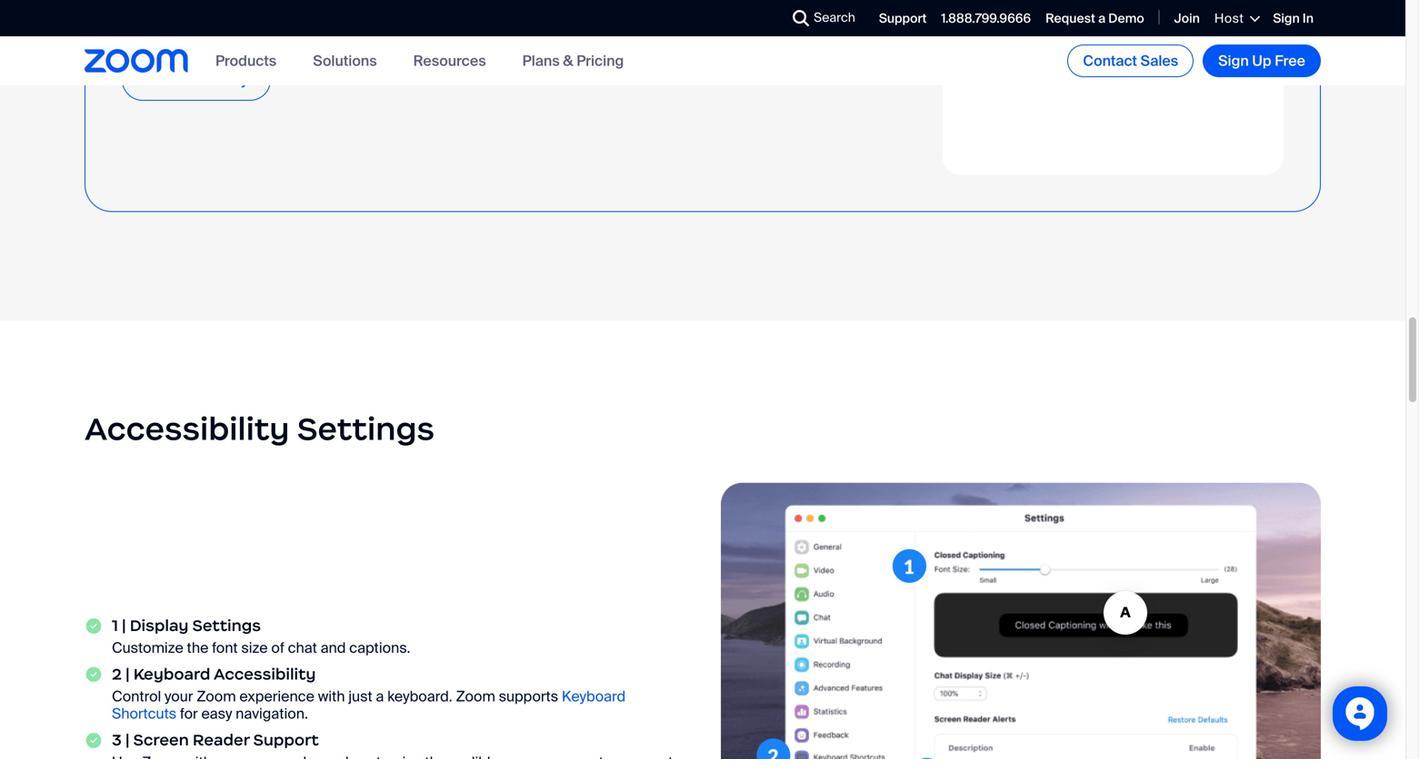 Task type: locate. For each thing, give the bounding box(es) containing it.
support down navigation.
[[253, 731, 319, 751]]

support
[[879, 10, 927, 27], [253, 731, 319, 751]]

3 | screen reader support
[[112, 731, 319, 751]]

| for 1
[[122, 617, 126, 637]]

support right search
[[879, 10, 927, 27]]

0 horizontal spatial sign
[[1218, 51, 1249, 70]]

| right 1
[[122, 617, 126, 637]]

captions.
[[349, 639, 410, 658]]

zoom
[[197, 688, 236, 707], [456, 688, 495, 707]]

resources button
[[413, 51, 486, 70]]

keyboard up your
[[133, 665, 210, 685]]

0 vertical spatial sign
[[1273, 10, 1300, 27]]

0 vertical spatial a
[[1098, 10, 1105, 27]]

0 horizontal spatial keyboard
[[133, 665, 210, 685]]

products
[[215, 51, 277, 70]]

plans
[[522, 51, 560, 70]]

1 vertical spatial support
[[253, 731, 319, 751]]

search image
[[793, 10, 809, 26], [793, 10, 809, 26]]

request a demo
[[1046, 10, 1144, 27]]

0 horizontal spatial zoom
[[197, 688, 236, 707]]

|
[[122, 617, 126, 637], [125, 665, 130, 685], [125, 731, 130, 751]]

1 horizontal spatial keyboard
[[562, 688, 626, 707]]

1 vertical spatial accessibility
[[214, 665, 316, 685]]

in
[[1303, 10, 1314, 27]]

host
[[1214, 10, 1244, 27]]

display
[[130, 617, 189, 637]]

1 vertical spatial sign
[[1218, 51, 1249, 70]]

0 horizontal spatial a
[[376, 688, 384, 707]]

0 vertical spatial settings
[[297, 409, 435, 449]]

keyboard
[[133, 665, 210, 685], [562, 688, 626, 707]]

settings
[[297, 409, 435, 449], [192, 617, 261, 637]]

just
[[348, 688, 372, 707]]

1 horizontal spatial zoom
[[456, 688, 495, 707]]

accessibility
[[85, 409, 290, 449], [214, 665, 316, 685]]

your
[[165, 688, 193, 707]]

1 vertical spatial a
[[376, 688, 384, 707]]

0 vertical spatial keyboard
[[133, 665, 210, 685]]

contact
[[1083, 51, 1137, 70]]

keyboard inside keyboard shortcuts
[[562, 688, 626, 707]]

sign
[[1273, 10, 1300, 27], [1218, 51, 1249, 70]]

1.888.799.9666 link
[[941, 10, 1031, 27]]

1 vertical spatial keyboard
[[562, 688, 626, 707]]

2 vertical spatial |
[[125, 731, 130, 751]]

1 horizontal spatial settings
[[297, 409, 435, 449]]

a
[[1098, 10, 1105, 27], [376, 688, 384, 707]]

solutions button
[[313, 51, 377, 70]]

1
[[112, 617, 118, 637]]

sign up free
[[1218, 51, 1305, 70]]

sign in
[[1273, 10, 1314, 27]]

1 horizontal spatial sign
[[1273, 10, 1300, 27]]

pricing
[[577, 51, 624, 70]]

1.888.799.9666
[[941, 10, 1031, 27]]

sign in link
[[1273, 10, 1314, 27]]

| for 2
[[125, 665, 130, 685]]

0 vertical spatial |
[[122, 617, 126, 637]]

zoom left supports at the left bottom of the page
[[456, 688, 495, 707]]

read
[[145, 70, 180, 90]]

accessibility settings
[[85, 409, 435, 449]]

| inside 1 | display settings customize the font size of chat and captions.
[[122, 617, 126, 637]]

the
[[183, 70, 209, 90]]

reader
[[193, 731, 250, 751]]

1 vertical spatial |
[[125, 665, 130, 685]]

sign for sign in
[[1273, 10, 1300, 27]]

a left demo
[[1098, 10, 1105, 27]]

keyboard right supports at the left bottom of the page
[[562, 688, 626, 707]]

sign inside "sign up free" link
[[1218, 51, 1249, 70]]

read the story
[[145, 70, 248, 90]]

2 zoom from the left
[[456, 688, 495, 707]]

1 vertical spatial settings
[[192, 617, 261, 637]]

the
[[187, 639, 208, 658]]

sign left up
[[1218, 51, 1249, 70]]

screen
[[133, 731, 189, 751]]

0 horizontal spatial settings
[[192, 617, 261, 637]]

| right 2 at the bottom left of the page
[[125, 665, 130, 685]]

free
[[1275, 51, 1305, 70]]

experience
[[239, 688, 314, 707]]

sign left in
[[1273, 10, 1300, 27]]

resources
[[413, 51, 486, 70]]

plans & pricing link
[[522, 51, 624, 70]]

zoom down the 2 | keyboard accessibility
[[197, 688, 236, 707]]

0 vertical spatial support
[[879, 10, 927, 27]]

| right 3
[[125, 731, 130, 751]]

keyboard.
[[387, 688, 452, 707]]

a right 'just'
[[376, 688, 384, 707]]

for easy navigation.
[[177, 705, 308, 724]]

settings inside 1 | display settings customize the font size of chat and captions.
[[192, 617, 261, 637]]

for
[[180, 705, 198, 724]]

contact sales link
[[1067, 45, 1194, 77]]



Task type: vqa. For each thing, say whether or not it's contained in the screenshot.
plans & pricing "link"
yes



Task type: describe. For each thing, give the bounding box(es) containing it.
of
[[271, 639, 284, 658]]

1 horizontal spatial support
[[879, 10, 927, 27]]

search
[[814, 9, 855, 26]]

demo
[[1108, 10, 1144, 27]]

keyboard shortcuts
[[112, 688, 626, 724]]

host button
[[1214, 10, 1258, 27]]

shortcuts
[[112, 705, 177, 724]]

size
[[241, 639, 268, 658]]

easy
[[201, 705, 232, 724]]

0 vertical spatial accessibility
[[85, 409, 290, 449]]

control your zoom experience with just a keyboard. zoom supports
[[112, 688, 562, 707]]

and
[[321, 639, 346, 658]]

read the story link
[[122, 59, 271, 101]]

sign for sign up free
[[1218, 51, 1249, 70]]

sales
[[1141, 51, 1178, 70]]

accessibility settings image
[[721, 483, 1321, 760]]

font
[[212, 639, 238, 658]]

sign up free link
[[1203, 45, 1321, 77]]

3
[[112, 731, 122, 751]]

1 | display settings customize the font size of chat and captions.
[[112, 617, 410, 658]]

&
[[563, 51, 573, 70]]

products button
[[215, 51, 277, 70]]

support link
[[879, 10, 927, 27]]

join link
[[1174, 10, 1200, 27]]

request
[[1046, 10, 1095, 27]]

navigation.
[[236, 705, 308, 724]]

up
[[1252, 51, 1271, 70]]

hamilton country developmental disabilities image
[[943, 0, 1284, 175]]

request a demo link
[[1046, 10, 1144, 27]]

testimonialcarouselitemblockproxy-0 element
[[85, 0, 1321, 212]]

supports
[[499, 688, 558, 707]]

0 horizontal spatial support
[[253, 731, 319, 751]]

plans & pricing
[[522, 51, 624, 70]]

control
[[112, 688, 161, 707]]

join
[[1174, 10, 1200, 27]]

solutions
[[313, 51, 377, 70]]

story
[[212, 70, 248, 90]]

contact sales
[[1083, 51, 1178, 70]]

2 | keyboard accessibility
[[112, 665, 316, 685]]

2
[[112, 665, 122, 685]]

zoom logo image
[[85, 49, 188, 73]]

1 zoom from the left
[[197, 688, 236, 707]]

1 horizontal spatial a
[[1098, 10, 1105, 27]]

chat
[[288, 639, 317, 658]]

keyboard shortcuts link
[[112, 688, 626, 724]]

with
[[318, 688, 345, 707]]

| for 3
[[125, 731, 130, 751]]

customize
[[112, 639, 183, 658]]



